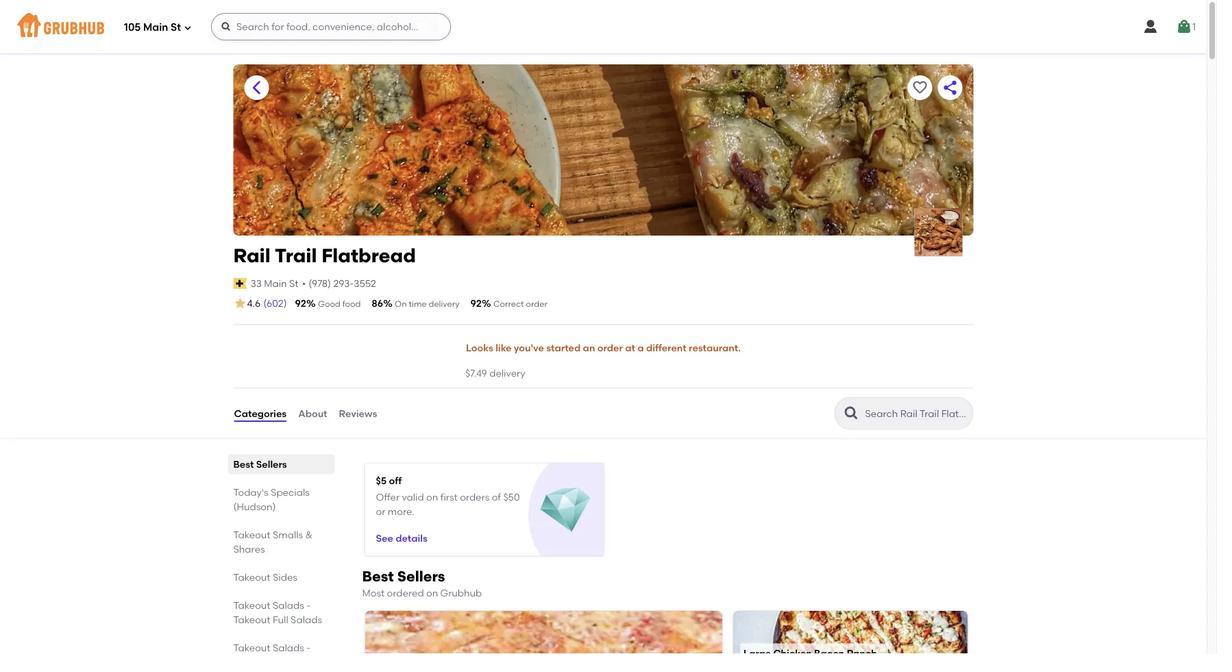 Task type: vqa. For each thing, say whether or not it's contained in the screenshot.
'Save This Restaurant' image
yes



Task type: describe. For each thing, give the bounding box(es) containing it.
main for 33
[[264, 278, 287, 289]]

see
[[376, 533, 393, 545]]

takeout salads - tab
[[233, 641, 329, 655]]

Search for food, convenience, alcohol... search field
[[211, 13, 451, 40]]

best sellers most ordered on grubhub
[[362, 568, 482, 599]]

1
[[1193, 21, 1196, 32]]

$5 off offer valid on first orders of $50 or more.
[[376, 475, 520, 518]]

33 main st
[[251, 278, 299, 289]]

sides
[[273, 572, 297, 584]]

salads for takeout salads - takeout full salads
[[273, 600, 304, 612]]

an
[[583, 342, 595, 354]]

first
[[441, 492, 458, 504]]

categories
[[234, 408, 287, 419]]

see details button
[[376, 527, 428, 551]]

takeout sides
[[233, 572, 297, 584]]

looks like you've started an order at a different restaurant.
[[466, 342, 741, 354]]

• (978) 293-3552
[[302, 278, 376, 289]]

&
[[305, 530, 313, 541]]

today's
[[233, 487, 269, 499]]

best for best sellers
[[233, 459, 254, 471]]

rail
[[233, 244, 271, 267]]

(hudson)
[[233, 501, 276, 513]]

takeout salads - takeout full salads
[[233, 600, 322, 626]]

takeout smalls & shares tab
[[233, 528, 329, 557]]

- for takeout salads -
[[307, 643, 311, 654]]

offer
[[376, 492, 400, 504]]

$5
[[376, 475, 387, 487]]

92 for good food
[[295, 298, 306, 309]]

sellers for best sellers most ordered on grubhub
[[397, 568, 445, 585]]

like
[[496, 342, 512, 354]]

off
[[389, 475, 402, 487]]

4.6
[[247, 298, 261, 310]]

on
[[395, 299, 407, 309]]

best sellers tab
[[233, 458, 329, 472]]

save this restaurant button
[[908, 75, 933, 100]]

today's specials (hudson) tab
[[233, 486, 329, 515]]

food
[[342, 299, 361, 309]]

promo image
[[541, 486, 591, 536]]

looks like you've started an order at a different restaurant. button
[[465, 333, 742, 364]]

takeout for takeout smalls & shares
[[233, 530, 271, 541]]

3552
[[354, 278, 376, 289]]

86
[[372, 298, 383, 309]]

(602)
[[263, 298, 287, 309]]

0 vertical spatial delivery
[[429, 299, 460, 309]]

1 vertical spatial salads
[[291, 615, 322, 626]]

takeout sides tab
[[233, 571, 329, 585]]

svg image inside 1 button
[[1176, 19, 1193, 35]]

$7.49
[[465, 367, 487, 379]]

- for takeout salads - takeout full salads
[[307, 600, 311, 612]]

you've
[[514, 342, 544, 354]]

flatbread
[[322, 244, 416, 267]]

restaurant.
[[689, 342, 741, 354]]

33 main st button
[[250, 276, 299, 291]]

valid
[[402, 492, 424, 504]]

ordered
[[387, 588, 424, 599]]

good
[[318, 299, 341, 309]]

today's specials (hudson)
[[233, 487, 310, 513]]

best sellers
[[233, 459, 287, 471]]

full
[[273, 615, 288, 626]]

trail
[[275, 244, 317, 267]]



Task type: locate. For each thing, give the bounding box(es) containing it.
main navigation navigation
[[0, 0, 1207, 53]]

svg image
[[1143, 19, 1159, 35], [1176, 19, 1193, 35], [221, 21, 232, 32]]

- inside takeout salads -
[[307, 643, 311, 654]]

on inside $5 off offer valid on first orders of $50 or more.
[[426, 492, 438, 504]]

1 horizontal spatial delivery
[[490, 367, 526, 379]]

0 horizontal spatial best
[[233, 459, 254, 471]]

92 for correct order
[[471, 298, 482, 309]]

1 vertical spatial best
[[362, 568, 394, 585]]

see details
[[376, 533, 428, 545]]

2 takeout from the top
[[233, 572, 271, 584]]

1 horizontal spatial order
[[598, 342, 623, 354]]

- down takeout sides tab
[[307, 600, 311, 612]]

st inside "main navigation" "navigation"
[[171, 21, 181, 34]]

rail trail flatbread logo image
[[915, 208, 963, 256]]

1 vertical spatial on
[[426, 588, 438, 599]]

or
[[376, 506, 386, 518]]

st
[[171, 21, 181, 34], [289, 278, 299, 289]]

1 - from the top
[[307, 600, 311, 612]]

main for 105
[[143, 21, 168, 34]]

(978) 293-3552 button
[[309, 277, 376, 291]]

1 button
[[1176, 14, 1196, 39]]

different
[[646, 342, 687, 354]]

takeout salads - takeout full salads tab
[[233, 599, 329, 628]]

0 horizontal spatial order
[[526, 299, 548, 309]]

33
[[251, 278, 262, 289]]

correct order
[[493, 299, 548, 309]]

1 vertical spatial sellers
[[397, 568, 445, 585]]

on left first
[[426, 492, 438, 504]]

2 vertical spatial salads
[[273, 643, 304, 654]]

on
[[426, 492, 438, 504], [426, 588, 438, 599]]

of
[[492, 492, 501, 504]]

svg image
[[184, 24, 192, 32]]

takeout up shares
[[233, 530, 271, 541]]

1 horizontal spatial main
[[264, 278, 287, 289]]

delivery right time
[[429, 299, 460, 309]]

save this restaurant image
[[912, 80, 928, 96]]

categories button
[[233, 389, 287, 438]]

takeout for takeout salads -
[[233, 643, 271, 654]]

takeout for takeout salads - takeout full salads
[[233, 600, 271, 612]]

1 vertical spatial order
[[598, 342, 623, 354]]

1 horizontal spatial best
[[362, 568, 394, 585]]

sellers for best sellers
[[256, 459, 287, 471]]

0 horizontal spatial main
[[143, 21, 168, 34]]

order left 'at' at the right
[[598, 342, 623, 354]]

takeout inside the takeout smalls & shares
[[233, 530, 271, 541]]

best inside tab
[[233, 459, 254, 471]]

main right 105
[[143, 21, 168, 34]]

0 vertical spatial salads
[[273, 600, 304, 612]]

salads for takeout salads -
[[273, 643, 304, 654]]

caret left icon image
[[248, 80, 265, 96]]

reviews
[[339, 408, 377, 419]]

best inside best sellers most ordered on grubhub
[[362, 568, 394, 585]]

1 vertical spatial -
[[307, 643, 311, 654]]

0 vertical spatial on
[[426, 492, 438, 504]]

a
[[638, 342, 644, 354]]

sellers
[[256, 459, 287, 471], [397, 568, 445, 585]]

- inside the takeout salads - takeout full salads
[[307, 600, 311, 612]]

92 down •
[[295, 298, 306, 309]]

looks
[[466, 342, 493, 354]]

1 takeout from the top
[[233, 530, 271, 541]]

about button
[[298, 389, 328, 438]]

takeout down the takeout salads - takeout full salads
[[233, 643, 271, 654]]

salads inside takeout salads -
[[273, 643, 304, 654]]

orders
[[460, 492, 490, 504]]

1 horizontal spatial 92
[[471, 298, 482, 309]]

0 horizontal spatial svg image
[[221, 21, 232, 32]]

1 92 from the left
[[295, 298, 306, 309]]

salads
[[273, 600, 304, 612], [291, 615, 322, 626], [273, 643, 304, 654]]

0 vertical spatial best
[[233, 459, 254, 471]]

sellers up specials
[[256, 459, 287, 471]]

0 vertical spatial st
[[171, 21, 181, 34]]

order right correct
[[526, 299, 548, 309]]

sellers inside best sellers tab
[[256, 459, 287, 471]]

2 - from the top
[[307, 643, 311, 654]]

salads up the full
[[273, 600, 304, 612]]

subscription pass image
[[233, 278, 247, 289]]

shares
[[233, 544, 265, 556]]

takeout inside takeout salads -
[[233, 643, 271, 654]]

2 horizontal spatial svg image
[[1176, 19, 1193, 35]]

0 horizontal spatial delivery
[[429, 299, 460, 309]]

takeout salads -
[[233, 643, 327, 655]]

sellers up ordered
[[397, 568, 445, 585]]

main inside "navigation"
[[143, 21, 168, 34]]

92
[[295, 298, 306, 309], [471, 298, 482, 309]]

1 horizontal spatial svg image
[[1143, 19, 1159, 35]]

st left •
[[289, 278, 299, 289]]

salads down the full
[[273, 643, 304, 654]]

0 vertical spatial sellers
[[256, 459, 287, 471]]

2 92 from the left
[[471, 298, 482, 309]]

at
[[625, 342, 635, 354]]

on for sellers
[[426, 588, 438, 599]]

-
[[307, 600, 311, 612], [307, 643, 311, 654]]

takeout for takeout sides
[[233, 572, 271, 584]]

1 horizontal spatial st
[[289, 278, 299, 289]]

order
[[526, 299, 548, 309], [598, 342, 623, 354]]

1 vertical spatial st
[[289, 278, 299, 289]]

0 horizontal spatial sellers
[[256, 459, 287, 471]]

about
[[298, 408, 327, 419]]

best
[[233, 459, 254, 471], [362, 568, 394, 585]]

good food
[[318, 299, 361, 309]]

order inside button
[[598, 342, 623, 354]]

more.
[[388, 506, 415, 518]]

1 horizontal spatial sellers
[[397, 568, 445, 585]]

best up today's
[[233, 459, 254, 471]]

takeout left the full
[[233, 615, 271, 626]]

st for 105 main st
[[171, 21, 181, 34]]

105
[[124, 21, 141, 34]]

105 main st
[[124, 21, 181, 34]]

0 horizontal spatial st
[[171, 21, 181, 34]]

started
[[547, 342, 581, 354]]

92 left correct
[[471, 298, 482, 309]]

0 horizontal spatial 92
[[295, 298, 306, 309]]

star icon image
[[233, 297, 247, 311]]

salads right the full
[[291, 615, 322, 626]]

smalls
[[273, 530, 303, 541]]

0 vertical spatial -
[[307, 600, 311, 612]]

on right ordered
[[426, 588, 438, 599]]

st left svg image
[[171, 21, 181, 34]]

reviews button
[[338, 389, 378, 438]]

time
[[409, 299, 427, 309]]

Search Rail Trail Flatbread search field
[[864, 408, 969, 421]]

share icon image
[[942, 80, 959, 96]]

3 takeout from the top
[[233, 600, 271, 612]]

rail trail flatbread
[[233, 244, 416, 267]]

(978)
[[309, 278, 331, 289]]

on inside best sellers most ordered on grubhub
[[426, 588, 438, 599]]

grubhub
[[440, 588, 482, 599]]

293-
[[333, 278, 354, 289]]

delivery
[[429, 299, 460, 309], [490, 367, 526, 379]]

takeout down shares
[[233, 572, 271, 584]]

st for 33 main st
[[289, 278, 299, 289]]

0 vertical spatial order
[[526, 299, 548, 309]]

best for best sellers most ordered on grubhub
[[362, 568, 394, 585]]

st inside button
[[289, 278, 299, 289]]

1 vertical spatial main
[[264, 278, 287, 289]]

search icon image
[[843, 406, 860, 422]]

most
[[362, 588, 385, 599]]

takeout down takeout sides
[[233, 600, 271, 612]]

details
[[396, 533, 428, 545]]

$7.49 delivery
[[465, 367, 526, 379]]

takeout
[[233, 530, 271, 541], [233, 572, 271, 584], [233, 600, 271, 612], [233, 615, 271, 626], [233, 643, 271, 654]]

$50
[[503, 492, 520, 504]]

0 vertical spatial main
[[143, 21, 168, 34]]

delivery down like
[[490, 367, 526, 379]]

main right 33
[[264, 278, 287, 289]]

- down takeout salads - takeout full salads tab
[[307, 643, 311, 654]]

correct
[[493, 299, 524, 309]]

•
[[302, 278, 306, 289]]

main inside button
[[264, 278, 287, 289]]

4 takeout from the top
[[233, 615, 271, 626]]

5 takeout from the top
[[233, 643, 271, 654]]

sellers inside best sellers most ordered on grubhub
[[397, 568, 445, 585]]

specials
[[271, 487, 310, 499]]

on for off
[[426, 492, 438, 504]]

1 vertical spatial delivery
[[490, 367, 526, 379]]

takeout smalls & shares
[[233, 530, 313, 556]]

on time delivery
[[395, 299, 460, 309]]

best up most
[[362, 568, 394, 585]]

main
[[143, 21, 168, 34], [264, 278, 287, 289]]



